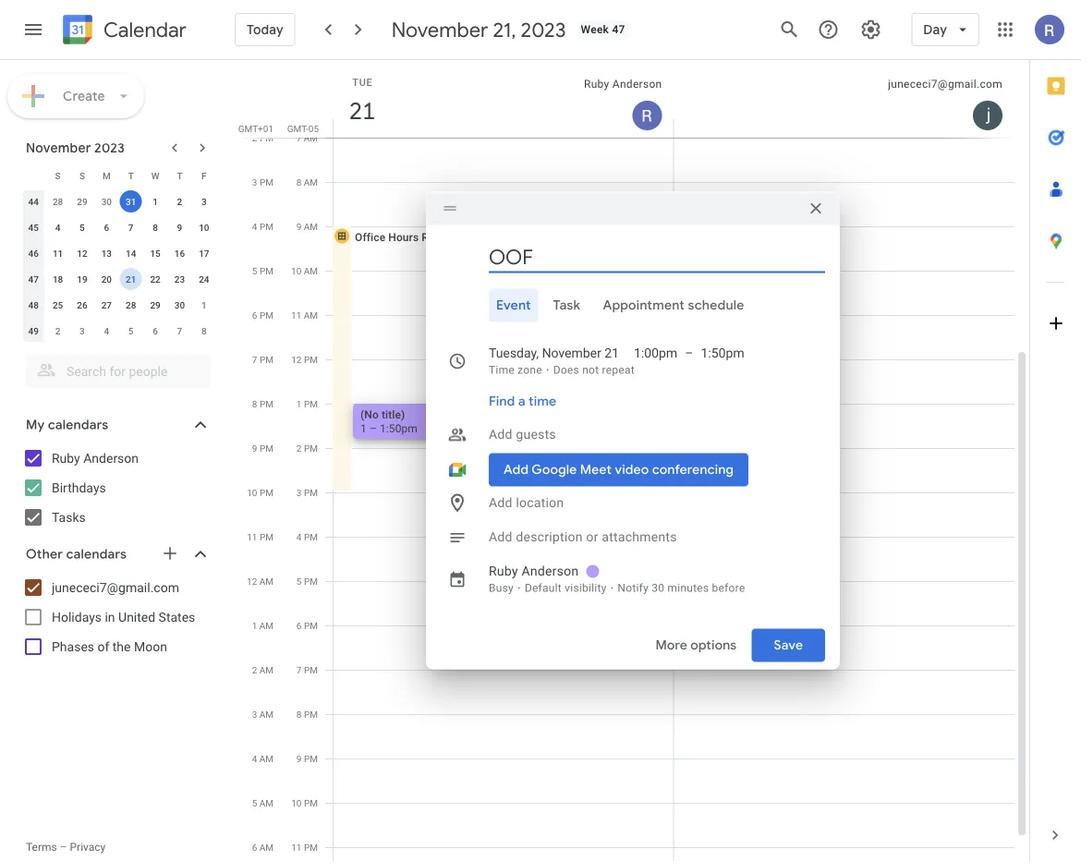 Task type: locate. For each thing, give the bounding box(es) containing it.
13
[[101, 248, 112, 259]]

add down the add location
[[489, 530, 513, 545]]

0 horizontal spatial anderson
[[83, 451, 139, 466]]

5 pm left 10 am
[[252, 265, 274, 276]]

4 pm
[[252, 221, 274, 232], [297, 532, 318, 543]]

day
[[924, 21, 948, 38]]

3 row from the top
[[21, 214, 216, 240]]

add guests
[[489, 427, 556, 442]]

anderson inside 21 column header
[[613, 78, 662, 91]]

3 add from the top
[[489, 530, 513, 545]]

states
[[159, 610, 195, 625]]

gmt-05
[[287, 123, 319, 134]]

task
[[554, 297, 581, 314]]

8 pm right 3 am
[[297, 709, 318, 720]]

am for 8 am
[[304, 177, 318, 188]]

create button
[[7, 74, 144, 118]]

1 horizontal spatial 10 pm
[[291, 798, 318, 809]]

17
[[199, 248, 209, 259]]

7 pm
[[252, 354, 274, 365], [297, 665, 318, 676]]

12 up 1 am
[[247, 576, 257, 587]]

row containing 44
[[21, 189, 216, 214]]

22 element
[[144, 268, 166, 290]]

1 down (no
[[361, 422, 367, 435]]

1 right 30 element
[[202, 300, 207, 311]]

5 row from the top
[[21, 266, 216, 292]]

9
[[296, 221, 302, 232], [177, 222, 182, 233], [252, 443, 257, 454], [297, 753, 302, 765]]

1 vertical spatial 3 pm
[[297, 487, 318, 498]]

11 element
[[47, 242, 69, 264]]

2 add from the top
[[489, 496, 513, 511]]

row group containing 44
[[21, 189, 216, 344]]

1 horizontal spatial t
[[177, 170, 183, 181]]

10
[[199, 222, 209, 233], [291, 265, 302, 276], [247, 487, 257, 498], [291, 798, 302, 809]]

minutes
[[668, 582, 709, 595]]

1 vertical spatial anderson
[[83, 451, 139, 466]]

m
[[103, 170, 111, 181]]

0 horizontal spatial november
[[26, 140, 91, 156]]

tab list containing event
[[441, 289, 826, 322]]

47
[[612, 23, 626, 36], [28, 274, 39, 285]]

am up 3 am
[[260, 665, 274, 676]]

26 element
[[71, 294, 93, 316]]

main drawer image
[[22, 18, 44, 41]]

None search field
[[0, 348, 229, 388]]

0 horizontal spatial ruby
[[52, 451, 80, 466]]

2 pm down 1 pm
[[297, 443, 318, 454]]

before
[[712, 582, 746, 595]]

1 horizontal spatial 4 pm
[[297, 532, 318, 543]]

12 down 11 am
[[291, 354, 302, 365]]

create
[[63, 88, 105, 104]]

s up october 28 element
[[55, 170, 61, 181]]

1 horizontal spatial 30
[[175, 300, 185, 311]]

23 element
[[169, 268, 191, 290]]

anderson up default
[[522, 564, 579, 579]]

4 am
[[252, 753, 274, 765]]

0 vertical spatial 3 pm
[[252, 177, 274, 188]]

add for add description or attachments
[[489, 530, 513, 545]]

united
[[118, 610, 155, 625]]

1 vertical spatial junececi7@gmail.com
[[52, 580, 179, 595]]

1 horizontal spatial –
[[370, 422, 377, 435]]

1 horizontal spatial 21
[[348, 96, 374, 126]]

10 pm up '12 am'
[[247, 487, 274, 498]]

48
[[28, 300, 39, 311]]

1 horizontal spatial 47
[[612, 23, 626, 36]]

november for november 21, 2023
[[392, 17, 488, 43]]

18
[[53, 274, 63, 285]]

2023 up m
[[94, 140, 125, 156]]

1 vertical spatial add
[[489, 496, 513, 511]]

2 horizontal spatial 30
[[652, 582, 665, 595]]

6 left 11 am
[[252, 310, 257, 321]]

6 pm right 1 am
[[297, 620, 318, 631]]

1 add from the top
[[489, 427, 513, 442]]

10 inside november 2023 grid
[[199, 222, 209, 233]]

0 vertical spatial 12
[[77, 248, 87, 259]]

pm
[[260, 132, 274, 143], [260, 177, 274, 188], [260, 221, 274, 232], [260, 265, 274, 276], [260, 310, 274, 321], [260, 354, 274, 365], [304, 354, 318, 365], [260, 398, 274, 410], [304, 398, 318, 410], [260, 443, 274, 454], [304, 443, 318, 454], [260, 487, 274, 498], [304, 487, 318, 498], [260, 532, 274, 543], [304, 532, 318, 543], [304, 576, 318, 587], [304, 620, 318, 631], [304, 665, 318, 676], [304, 709, 318, 720], [304, 753, 318, 765], [304, 798, 318, 809], [304, 842, 318, 853]]

november left 21,
[[392, 17, 488, 43]]

6 pm left 11 am
[[252, 310, 274, 321]]

ruby anderson inside my calendars list
[[52, 451, 139, 466]]

49
[[28, 325, 39, 337]]

1 horizontal spatial 12
[[247, 576, 257, 587]]

my calendars list
[[4, 444, 229, 533]]

30 inside 'october 30' element
[[101, 196, 112, 207]]

8 pm
[[252, 398, 274, 410], [297, 709, 318, 720]]

1 s from the left
[[55, 170, 61, 181]]

1:50pm right to element
[[701, 346, 745, 361]]

0 vertical spatial november
[[392, 17, 488, 43]]

0 horizontal spatial junececi7@gmail.com
[[52, 580, 179, 595]]

0 vertical spatial 11 pm
[[247, 532, 274, 543]]

2 horizontal spatial anderson
[[613, 78, 662, 91]]

5 left 10 am
[[252, 265, 257, 276]]

21 up repeat
[[605, 346, 619, 361]]

8 down "7 am"
[[296, 177, 302, 188]]

0 vertical spatial 2023
[[521, 17, 566, 43]]

0 vertical spatial 47
[[612, 23, 626, 36]]

junececi7@gmail.com down day dropdown button on the right top
[[889, 78, 1003, 91]]

8 pm left 1 pm
[[252, 398, 274, 410]]

0 vertical spatial 9 pm
[[252, 443, 274, 454]]

21 down tue
[[348, 96, 374, 126]]

2 up 3 am
[[252, 665, 257, 676]]

1 vertical spatial calendars
[[66, 546, 127, 563]]

2 horizontal spatial 12
[[291, 354, 302, 365]]

1 right october 31, today element
[[153, 196, 158, 207]]

21 element
[[120, 268, 142, 290]]

0 horizontal spatial 1:50pm
[[380, 422, 418, 435]]

9 inside row
[[177, 222, 182, 233]]

2 row from the top
[[21, 189, 216, 214]]

21 cell
[[119, 266, 143, 292]]

2 left december 3 element
[[55, 325, 60, 337]]

privacy link
[[70, 841, 106, 854]]

am up "5 am"
[[260, 753, 274, 765]]

30 right october 29 element
[[101, 196, 112, 207]]

0 vertical spatial 21
[[348, 96, 374, 126]]

0 vertical spatial 1:50pm
[[701, 346, 745, 361]]

2 horizontal spatial 21
[[605, 346, 619, 361]]

12 element
[[71, 242, 93, 264]]

ruby anderson
[[584, 78, 662, 91], [52, 451, 139, 466], [489, 564, 579, 579]]

4
[[252, 221, 257, 232], [55, 222, 60, 233], [104, 325, 109, 337], [297, 532, 302, 543], [252, 753, 257, 765]]

0 horizontal spatial 28
[[53, 196, 63, 207]]

47 right week on the right of page
[[612, 23, 626, 36]]

12 inside november 2023 grid
[[77, 248, 87, 259]]

0 vertical spatial add
[[489, 427, 513, 442]]

7 right december 6 element
[[177, 325, 182, 337]]

2 horizontal spatial november
[[542, 346, 602, 361]]

2 vertical spatial 21
[[605, 346, 619, 361]]

2 vertical spatial 12
[[247, 576, 257, 587]]

t
[[128, 170, 134, 181], [177, 170, 183, 181]]

12
[[77, 248, 87, 259], [291, 354, 302, 365], [247, 576, 257, 587]]

2 horizontal spatial –
[[685, 346, 694, 361]]

0 vertical spatial 7 pm
[[252, 354, 274, 365]]

1 vertical spatial –
[[370, 422, 377, 435]]

8 right december 7 element
[[202, 325, 207, 337]]

13 element
[[96, 242, 118, 264]]

am down 9 am at left top
[[304, 265, 318, 276]]

11 pm right 6 am
[[291, 842, 318, 853]]

am for 6 am
[[260, 842, 274, 853]]

anderson
[[613, 78, 662, 91], [83, 451, 139, 466], [522, 564, 579, 579]]

0 horizontal spatial 4 pm
[[252, 221, 274, 232]]

30 right 29 'element'
[[175, 300, 185, 311]]

october 28 element
[[47, 190, 69, 213]]

to element
[[685, 344, 694, 363]]

am up 8 am
[[304, 132, 318, 143]]

add for add guests
[[489, 427, 513, 442]]

1:50pm inside (no title) 1 – 1:50pm
[[380, 422, 418, 435]]

12 am
[[247, 576, 274, 587]]

row containing 46
[[21, 240, 216, 266]]

row containing s
[[21, 163, 216, 189]]

31 cell
[[119, 189, 143, 214]]

repeat
[[602, 364, 635, 377]]

0 horizontal spatial s
[[55, 170, 61, 181]]

29 element
[[144, 294, 166, 316]]

anderson inside my calendars list
[[83, 451, 139, 466]]

11 down 10 am
[[291, 310, 302, 321]]

5
[[80, 222, 85, 233], [252, 265, 257, 276], [128, 325, 134, 337], [297, 576, 302, 587], [252, 798, 257, 809]]

am down "7 am"
[[304, 177, 318, 188]]

1 down '12 am'
[[252, 620, 257, 631]]

ruby down week on the right of page
[[584, 78, 610, 91]]

11 up '12 am'
[[247, 532, 257, 543]]

29 inside 'element'
[[150, 300, 161, 311]]

4 row from the top
[[21, 240, 216, 266]]

3 am
[[252, 709, 274, 720]]

2 vertical spatial 30
[[652, 582, 665, 595]]

1 vertical spatial 7 pm
[[297, 665, 318, 676]]

junececi7@gmail.com inside other calendars list
[[52, 580, 179, 595]]

24
[[199, 274, 209, 285]]

11 pm up '12 am'
[[247, 532, 274, 543]]

7 right 2 am
[[297, 665, 302, 676]]

remade
[[422, 231, 463, 244]]

8 up 15 element
[[153, 222, 158, 233]]

1 horizontal spatial 28
[[126, 300, 136, 311]]

0 horizontal spatial 10 pm
[[247, 487, 274, 498]]

row containing 48
[[21, 292, 216, 318]]

2 vertical spatial anderson
[[522, 564, 579, 579]]

17 element
[[193, 242, 215, 264]]

23
[[175, 274, 185, 285]]

birthdays
[[52, 480, 106, 496]]

1 vertical spatial 28
[[126, 300, 136, 311]]

calendars right my
[[48, 417, 108, 434]]

30 for 30 element
[[175, 300, 185, 311]]

0 horizontal spatial t
[[128, 170, 134, 181]]

1 vertical spatial 11 pm
[[291, 842, 318, 853]]

am
[[304, 132, 318, 143], [304, 177, 318, 188], [304, 221, 318, 232], [304, 265, 318, 276], [304, 310, 318, 321], [260, 576, 274, 587], [260, 620, 274, 631], [260, 665, 274, 676], [260, 709, 274, 720], [260, 753, 274, 765], [260, 798, 274, 809], [260, 842, 274, 853]]

2 vertical spatial add
[[489, 530, 513, 545]]

1 vertical spatial 47
[[28, 274, 39, 285]]

am up 4 am
[[260, 709, 274, 720]]

calendar heading
[[100, 17, 187, 43]]

am up 2 am
[[260, 620, 274, 631]]

office hours remade
[[355, 231, 463, 244]]

2 vertical spatial ruby
[[489, 564, 518, 579]]

1 vertical spatial 2023
[[94, 140, 125, 156]]

12 right 11 element
[[77, 248, 87, 259]]

s
[[55, 170, 61, 181], [79, 170, 85, 181]]

20
[[101, 274, 112, 285]]

1 horizontal spatial november
[[392, 17, 488, 43]]

6
[[104, 222, 109, 233], [252, 310, 257, 321], [153, 325, 158, 337], [297, 620, 302, 631], [252, 842, 257, 853]]

6 row from the top
[[21, 292, 216, 318]]

1:50pm down the title)
[[380, 422, 418, 435]]

1 horizontal spatial s
[[79, 170, 85, 181]]

1 horizontal spatial 29
[[150, 300, 161, 311]]

30 for 'october 30' element
[[101, 196, 112, 207]]

1 horizontal spatial 8 pm
[[297, 709, 318, 720]]

row
[[21, 163, 216, 189], [21, 189, 216, 214], [21, 214, 216, 240], [21, 240, 216, 266], [21, 266, 216, 292], [21, 292, 216, 318], [21, 318, 216, 344]]

am up the 12 pm
[[304, 310, 318, 321]]

0 vertical spatial –
[[685, 346, 694, 361]]

10 up 11 am
[[291, 265, 302, 276]]

november for november 2023
[[26, 140, 91, 156]]

29 right the 28 element
[[150, 300, 161, 311]]

add left the location
[[489, 496, 513, 511]]

december 1 element
[[193, 294, 215, 316]]

14
[[126, 248, 136, 259]]

10 element
[[193, 216, 215, 239]]

task button
[[546, 289, 588, 322]]

1 vertical spatial 10 pm
[[291, 798, 318, 809]]

week
[[581, 23, 609, 36]]

0 horizontal spatial ruby anderson
[[52, 451, 139, 466]]

anderson down my calendars dropdown button
[[83, 451, 139, 466]]

1 vertical spatial 2 pm
[[297, 443, 318, 454]]

october 29 element
[[71, 190, 93, 213]]

28 right 27 "element"
[[126, 300, 136, 311]]

1 vertical spatial 6 pm
[[297, 620, 318, 631]]

10 up '12 am'
[[247, 487, 257, 498]]

terms link
[[26, 841, 57, 854]]

time zone
[[489, 364, 543, 377]]

am down 8 am
[[304, 221, 318, 232]]

tab list
[[1031, 60, 1082, 810], [441, 289, 826, 322]]

notify
[[618, 582, 649, 595]]

7
[[296, 132, 302, 143], [128, 222, 134, 233], [177, 325, 182, 337], [252, 354, 257, 365], [297, 665, 302, 676]]

0 horizontal spatial 6 pm
[[252, 310, 274, 321]]

11 inside november 2023 grid
[[53, 248, 63, 259]]

calendars down tasks
[[66, 546, 127, 563]]

junececi7@gmail.com column header
[[674, 60, 1015, 138]]

am for 3 am
[[260, 709, 274, 720]]

30 element
[[169, 294, 191, 316]]

6 am
[[252, 842, 274, 853]]

terms
[[26, 841, 57, 854]]

1
[[153, 196, 158, 207], [202, 300, 207, 311], [297, 398, 302, 410], [361, 422, 367, 435], [252, 620, 257, 631]]

7 pm right 2 am
[[297, 665, 318, 676]]

5 pm
[[252, 265, 274, 276], [297, 576, 318, 587]]

ruby anderson down week 47
[[584, 78, 662, 91]]

add
[[489, 427, 513, 442], [489, 496, 513, 511], [489, 530, 513, 545]]

30 inside 30 element
[[175, 300, 185, 311]]

am down "5 am"
[[260, 842, 274, 853]]

1 horizontal spatial 2023
[[521, 17, 566, 43]]

december 6 element
[[144, 320, 166, 342]]

1 horizontal spatial ruby anderson
[[489, 564, 579, 579]]

1 down the 12 pm
[[297, 398, 302, 410]]

appointment schedule
[[603, 297, 745, 314]]

0 horizontal spatial 12
[[77, 248, 87, 259]]

1 vertical spatial 12
[[291, 354, 302, 365]]

1:50pm
[[701, 346, 745, 361], [380, 422, 418, 435]]

the
[[113, 639, 131, 655]]

9 pm
[[252, 443, 274, 454], [297, 753, 318, 765]]

15 element
[[144, 242, 166, 264]]

47 left the 18
[[28, 274, 39, 285]]

29
[[77, 196, 87, 207], [150, 300, 161, 311]]

7 left 05
[[296, 132, 302, 143]]

1 horizontal spatial tab list
[[1031, 60, 1082, 810]]

november
[[392, 17, 488, 43], [26, 140, 91, 156], [542, 346, 602, 361]]

8 inside december 8 element
[[202, 325, 207, 337]]

0 horizontal spatial 30
[[101, 196, 112, 207]]

1 horizontal spatial 3 pm
[[297, 487, 318, 498]]

0 horizontal spatial 5 pm
[[252, 265, 274, 276]]

3 pm down 1 pm
[[297, 487, 318, 498]]

10 pm right "5 am"
[[291, 798, 318, 809]]

0 vertical spatial junececi7@gmail.com
[[889, 78, 1003, 91]]

my
[[26, 417, 45, 434]]

1 vertical spatial 21
[[126, 274, 136, 285]]

0 horizontal spatial 21
[[126, 274, 136, 285]]

1 row from the top
[[21, 163, 216, 189]]

ruby up "birthdays"
[[52, 451, 80, 466]]

1 t from the left
[[128, 170, 134, 181]]

1 horizontal spatial 9 pm
[[297, 753, 318, 765]]

t right w at left
[[177, 170, 183, 181]]

3 up the 10 element
[[202, 196, 207, 207]]

30
[[101, 196, 112, 207], [175, 300, 185, 311], [652, 582, 665, 595]]

2 horizontal spatial ruby anderson
[[584, 78, 662, 91]]

2023
[[521, 17, 566, 43], [94, 140, 125, 156]]

10 am
[[291, 265, 318, 276]]

0 vertical spatial 2 pm
[[252, 132, 274, 143]]

1 vertical spatial 1:50pm
[[380, 422, 418, 435]]

t right m
[[128, 170, 134, 181]]

5 pm right '12 am'
[[297, 576, 318, 587]]

21 right 20 element on the left top of the page
[[126, 274, 136, 285]]

12 for 12
[[77, 248, 87, 259]]

– down (no
[[370, 422, 377, 435]]

3 pm left 8 am
[[252, 177, 274, 188]]

7 pm left the 12 pm
[[252, 354, 274, 365]]

ruby up the busy
[[489, 564, 518, 579]]

8 left 1 pm
[[252, 398, 257, 410]]

2023 right 21,
[[521, 17, 566, 43]]

0 vertical spatial anderson
[[613, 78, 662, 91]]

junececi7@gmail.com
[[889, 78, 1003, 91], [52, 580, 179, 595]]

1 horizontal spatial 7 pm
[[297, 665, 318, 676]]

november up october 28 element
[[26, 140, 91, 156]]

3 up 4 am
[[252, 709, 257, 720]]

– right "1:00pm"
[[685, 346, 694, 361]]

row group
[[21, 189, 216, 344]]

0 vertical spatial 10 pm
[[247, 487, 274, 498]]

1 vertical spatial ruby
[[52, 451, 80, 466]]

office hours remade button
[[332, 226, 662, 493]]

0 horizontal spatial –
[[60, 841, 67, 854]]

7 row from the top
[[21, 318, 216, 344]]

1 vertical spatial 30
[[175, 300, 185, 311]]

– right "terms" link
[[60, 841, 67, 854]]

add inside add guests dropdown button
[[489, 427, 513, 442]]

–
[[685, 346, 694, 361], [370, 422, 377, 435], [60, 841, 67, 854]]

6 down 'october 30' element
[[104, 222, 109, 233]]

Add title text field
[[489, 244, 826, 271]]

10 pm
[[247, 487, 274, 498], [291, 798, 318, 809]]

row containing 47
[[21, 266, 216, 292]]

21 inside cell
[[126, 274, 136, 285]]

30 right notify on the right
[[652, 582, 665, 595]]

november up does
[[542, 346, 602, 361]]

am up 6 am
[[260, 798, 274, 809]]

calendar element
[[59, 11, 187, 52]]

29 right october 28 element
[[77, 196, 87, 207]]

31
[[126, 196, 136, 207]]

1 inside december 1 element
[[202, 300, 207, 311]]

am for 9 am
[[304, 221, 318, 232]]

tue
[[352, 76, 373, 88]]

5 up 6 am
[[252, 798, 257, 809]]

2
[[252, 132, 257, 143], [177, 196, 182, 207], [55, 325, 60, 337], [297, 443, 302, 454], [252, 665, 257, 676]]

27
[[101, 300, 112, 311]]



Task type: describe. For each thing, give the bounding box(es) containing it.
tuesday, november 21 element
[[341, 90, 384, 132]]

5 down october 29 element
[[80, 222, 85, 233]]

2 am
[[252, 665, 274, 676]]

1 vertical spatial 8 pm
[[297, 709, 318, 720]]

junececi7@gmail.com inside junececi7@gmail.com column header
[[889, 78, 1003, 91]]

0 vertical spatial 8 pm
[[252, 398, 274, 410]]

row group inside november 2023 grid
[[21, 189, 216, 344]]

05
[[309, 123, 319, 134]]

row containing 49
[[21, 318, 216, 344]]

21,
[[493, 17, 516, 43]]

44
[[28, 196, 39, 207]]

row containing 45
[[21, 214, 216, 240]]

1 horizontal spatial anderson
[[522, 564, 579, 579]]

a
[[519, 393, 526, 410]]

1 vertical spatial 4 pm
[[297, 532, 318, 543]]

21 inside column header
[[348, 96, 374, 126]]

2 vertical spatial november
[[542, 346, 602, 361]]

2 left 'gmt-' at the top left
[[252, 132, 257, 143]]

28 for october 28 element
[[53, 196, 63, 207]]

does
[[554, 364, 580, 377]]

14 element
[[120, 242, 142, 264]]

11 right 6 am
[[291, 842, 302, 853]]

moon
[[134, 639, 167, 655]]

7 down october 31, today element
[[128, 222, 134, 233]]

1 horizontal spatial 11 pm
[[291, 842, 318, 853]]

attachments
[[602, 530, 677, 545]]

28 for the 28 element
[[126, 300, 136, 311]]

11 am
[[291, 310, 318, 321]]

am for 10 am
[[304, 265, 318, 276]]

privacy
[[70, 841, 106, 854]]

settings menu image
[[860, 18, 882, 41]]

1:00pm – 1:50pm
[[634, 346, 745, 361]]

2 down 1 pm
[[297, 443, 302, 454]]

1 inside (no title) 1 – 1:50pm
[[361, 422, 367, 435]]

visibility
[[565, 582, 607, 595]]

16 element
[[169, 242, 191, 264]]

tasks
[[52, 510, 86, 525]]

(no title) 1 – 1:50pm
[[361, 408, 418, 435]]

location
[[516, 496, 564, 511]]

– for privacy
[[60, 841, 67, 854]]

19 element
[[71, 268, 93, 290]]

title)
[[382, 408, 405, 421]]

time
[[489, 364, 515, 377]]

phases
[[52, 639, 94, 655]]

ruby anderson inside 21 column header
[[584, 78, 662, 91]]

3 down 1 pm
[[297, 487, 302, 498]]

8 right 3 am
[[297, 709, 302, 720]]

5 right december 4 element
[[128, 325, 134, 337]]

0 horizontal spatial 3 pm
[[252, 177, 274, 188]]

tue 21
[[348, 76, 374, 126]]

2 t from the left
[[177, 170, 183, 181]]

default visibility
[[525, 582, 607, 595]]

15
[[150, 248, 161, 259]]

hours
[[389, 231, 419, 244]]

tuesday,
[[489, 346, 539, 361]]

december 2 element
[[47, 320, 69, 342]]

tuesday, november 21
[[489, 346, 619, 361]]

appointment
[[603, 297, 685, 314]]

other calendars list
[[4, 573, 229, 662]]

– inside (no title) 1 – 1:50pm
[[370, 422, 377, 435]]

6 right 1 am
[[297, 620, 302, 631]]

1 for december 1 element
[[202, 300, 207, 311]]

27 element
[[96, 294, 118, 316]]

3 right the december 2 element
[[80, 325, 85, 337]]

10 right "5 am"
[[291, 798, 302, 809]]

other calendars
[[26, 546, 127, 563]]

20 element
[[96, 268, 118, 290]]

1 horizontal spatial 5 pm
[[297, 576, 318, 587]]

1 horizontal spatial ruby
[[489, 564, 518, 579]]

busy
[[489, 582, 514, 595]]

f
[[202, 170, 207, 181]]

gmt+01
[[238, 123, 274, 134]]

1:00pm
[[634, 346, 678, 361]]

november 2023
[[26, 140, 125, 156]]

october 30 element
[[96, 190, 118, 213]]

notify 30 minutes before
[[618, 582, 746, 595]]

1 horizontal spatial 6 pm
[[297, 620, 318, 631]]

7 left the 12 pm
[[252, 354, 257, 365]]

1 for 1 am
[[252, 620, 257, 631]]

schedule
[[688, 297, 745, 314]]

holidays
[[52, 610, 102, 625]]

gmt-
[[287, 123, 309, 134]]

Search for people text field
[[37, 355, 200, 388]]

add other calendars image
[[161, 545, 179, 563]]

phases of the moon
[[52, 639, 167, 655]]

21 column header
[[333, 60, 674, 138]]

2 right october 31, today element
[[177, 196, 182, 207]]

week 47
[[581, 23, 626, 36]]

1 am
[[252, 620, 274, 631]]

12 for 12 pm
[[291, 354, 302, 365]]

2 inside the december 2 element
[[55, 325, 60, 337]]

3 right the f
[[252, 177, 257, 188]]

office
[[355, 231, 386, 244]]

0 horizontal spatial 7 pm
[[252, 354, 274, 365]]

2 s from the left
[[79, 170, 85, 181]]

today
[[247, 21, 284, 38]]

29 for 29 'element'
[[150, 300, 161, 311]]

0 horizontal spatial 9 pm
[[252, 443, 274, 454]]

5 right '12 am'
[[297, 576, 302, 587]]

holidays in united states
[[52, 610, 195, 625]]

1 horizontal spatial 2 pm
[[297, 443, 318, 454]]

december 4 element
[[96, 320, 118, 342]]

my calendars button
[[4, 410, 229, 440]]

am for 7 am
[[304, 132, 318, 143]]

calendars for my calendars
[[48, 417, 108, 434]]

december 3 element
[[71, 320, 93, 342]]

18 element
[[47, 268, 69, 290]]

does not repeat
[[554, 364, 635, 377]]

am for 12 am
[[260, 576, 274, 587]]

am for 1 am
[[260, 620, 274, 631]]

46
[[28, 248, 39, 259]]

19
[[77, 274, 87, 285]]

or
[[587, 530, 599, 545]]

1 for 1 pm
[[297, 398, 302, 410]]

november 21, 2023
[[392, 17, 566, 43]]

october 31, today element
[[120, 190, 142, 213]]

am for 11 am
[[304, 310, 318, 321]]

26
[[77, 300, 87, 311]]

ruby inside 21 column header
[[584, 78, 610, 91]]

am for 2 am
[[260, 665, 274, 676]]

time
[[529, 393, 557, 410]]

0 vertical spatial 4 pm
[[252, 221, 274, 232]]

21 grid
[[237, 60, 1030, 862]]

12 pm
[[291, 354, 318, 365]]

0 vertical spatial 6 pm
[[252, 310, 274, 321]]

0 horizontal spatial 11 pm
[[247, 532, 274, 543]]

other
[[26, 546, 63, 563]]

w
[[151, 170, 159, 181]]

47 inside row
[[28, 274, 39, 285]]

add guests button
[[482, 418, 826, 452]]

28 element
[[120, 294, 142, 316]]

2 vertical spatial ruby anderson
[[489, 564, 579, 579]]

1 pm
[[297, 398, 318, 410]]

24 element
[[193, 268, 215, 290]]

today button
[[235, 7, 296, 52]]

am for 4 am
[[260, 753, 274, 765]]

find a time
[[489, 393, 557, 410]]

appointment schedule button
[[596, 289, 752, 322]]

add location
[[489, 496, 564, 511]]

29 for october 29 element
[[77, 196, 87, 207]]

am for 5 am
[[260, 798, 274, 809]]

8 am
[[296, 177, 318, 188]]

0 horizontal spatial 2 pm
[[252, 132, 274, 143]]

zone
[[518, 364, 543, 377]]

december 8 element
[[193, 320, 215, 342]]

my calendars
[[26, 417, 108, 434]]

december 7 element
[[169, 320, 191, 342]]

7 am
[[296, 132, 318, 143]]

6 down "5 am"
[[252, 842, 257, 853]]

0 horizontal spatial 2023
[[94, 140, 125, 156]]

25 element
[[47, 294, 69, 316]]

12 for 12 am
[[247, 576, 257, 587]]

22
[[150, 274, 161, 285]]

add description or attachments
[[489, 530, 677, 545]]

6 right december 5 element
[[153, 325, 158, 337]]

december 5 element
[[120, 320, 142, 342]]

45
[[28, 222, 39, 233]]

find a time button
[[482, 385, 564, 418]]

day button
[[912, 7, 980, 52]]

9 am
[[296, 221, 318, 232]]

calendars for other calendars
[[66, 546, 127, 563]]

0 vertical spatial 5 pm
[[252, 265, 274, 276]]

add for add location
[[489, 496, 513, 511]]

november 2023 grid
[[18, 163, 216, 344]]

terms – privacy
[[26, 841, 106, 854]]

description
[[516, 530, 583, 545]]

– for 1:50pm
[[685, 346, 694, 361]]

ruby inside my calendars list
[[52, 451, 80, 466]]



Task type: vqa. For each thing, say whether or not it's contained in the screenshot.
2 PM's The Pm
no



